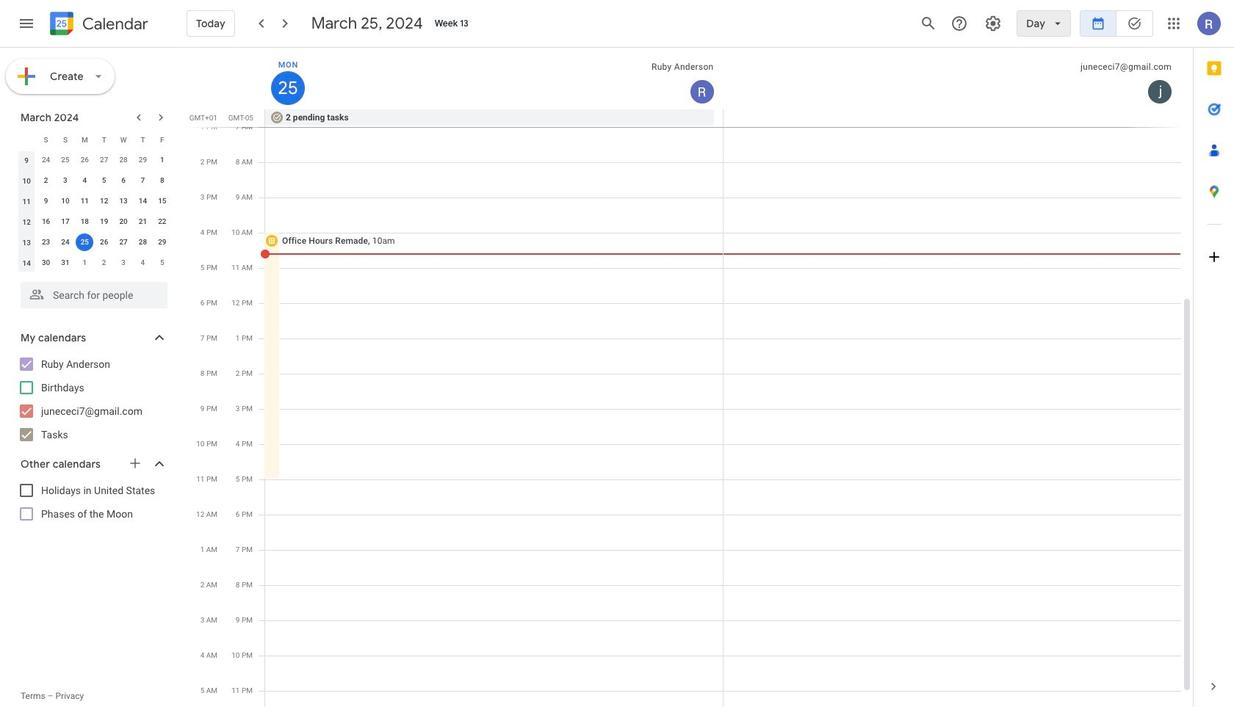 Task type: locate. For each thing, give the bounding box(es) containing it.
february 28 element
[[115, 151, 132, 169]]

30 element
[[37, 254, 55, 272]]

1 horizontal spatial column header
[[265, 48, 724, 110]]

settings menu image
[[985, 15, 1003, 32]]

grid
[[188, 48, 1194, 708]]

column header
[[265, 48, 724, 110], [17, 129, 36, 150]]

24 element
[[57, 234, 74, 251]]

8 element
[[153, 172, 171, 190]]

calendar element
[[47, 9, 148, 41]]

21 element
[[134, 213, 152, 231]]

4 element
[[76, 172, 94, 190]]

my calendars list
[[3, 353, 182, 447]]

cell inside march 2024 grid
[[75, 232, 94, 253]]

28 element
[[134, 234, 152, 251]]

1 element
[[153, 151, 171, 169]]

tab list
[[1194, 48, 1235, 667]]

april 3 element
[[115, 254, 132, 272]]

9 element
[[37, 193, 55, 210]]

16 element
[[37, 213, 55, 231]]

april 2 element
[[95, 254, 113, 272]]

february 25 element
[[57, 151, 74, 169]]

february 24 element
[[37, 151, 55, 169]]

31 element
[[57, 254, 74, 272]]

0 vertical spatial column header
[[265, 48, 724, 110]]

heading
[[79, 15, 148, 33]]

29 element
[[153, 234, 171, 251]]

27 element
[[115, 234, 132, 251]]

add other calendars image
[[128, 456, 143, 471]]

26 element
[[95, 234, 113, 251]]

13 element
[[115, 193, 132, 210]]

None search field
[[0, 276, 182, 309]]

0 horizontal spatial column header
[[17, 129, 36, 150]]

february 27 element
[[95, 151, 113, 169]]

february 29 element
[[134, 151, 152, 169]]

11 element
[[76, 193, 94, 210]]

10 element
[[57, 193, 74, 210]]

1 vertical spatial column header
[[17, 129, 36, 150]]

row
[[259, 110, 1194, 127], [17, 129, 172, 150], [17, 150, 172, 171], [17, 171, 172, 191], [17, 191, 172, 212], [17, 212, 172, 232], [17, 232, 172, 253], [17, 253, 172, 273]]

march 2024 grid
[[14, 129, 172, 273]]

3 element
[[57, 172, 74, 190]]

row group
[[17, 150, 172, 273]]

23 element
[[37, 234, 55, 251]]

6 element
[[115, 172, 132, 190]]

12 element
[[95, 193, 113, 210]]

cell
[[75, 232, 94, 253]]



Task type: vqa. For each thing, say whether or not it's contained in the screenshot.
"February 27" 'element'
yes



Task type: describe. For each thing, give the bounding box(es) containing it.
25, today element
[[76, 234, 94, 251]]

15 element
[[153, 193, 171, 210]]

17 element
[[57, 213, 74, 231]]

main drawer image
[[18, 15, 35, 32]]

22 element
[[153, 213, 171, 231]]

february 26 element
[[76, 151, 94, 169]]

april 4 element
[[134, 254, 152, 272]]

Search for people text field
[[29, 282, 159, 309]]

7 element
[[134, 172, 152, 190]]

column header inside march 2024 grid
[[17, 129, 36, 150]]

2 element
[[37, 172, 55, 190]]

14 element
[[134, 193, 152, 210]]

heading inside calendar element
[[79, 15, 148, 33]]

april 5 element
[[153, 254, 171, 272]]

20 element
[[115, 213, 132, 231]]

april 1 element
[[76, 254, 94, 272]]

other calendars list
[[3, 479, 182, 526]]

5 element
[[95, 172, 113, 190]]

row group inside march 2024 grid
[[17, 150, 172, 273]]

18 element
[[76, 213, 94, 231]]

monday, march 25, today element
[[271, 71, 305, 105]]

19 element
[[95, 213, 113, 231]]



